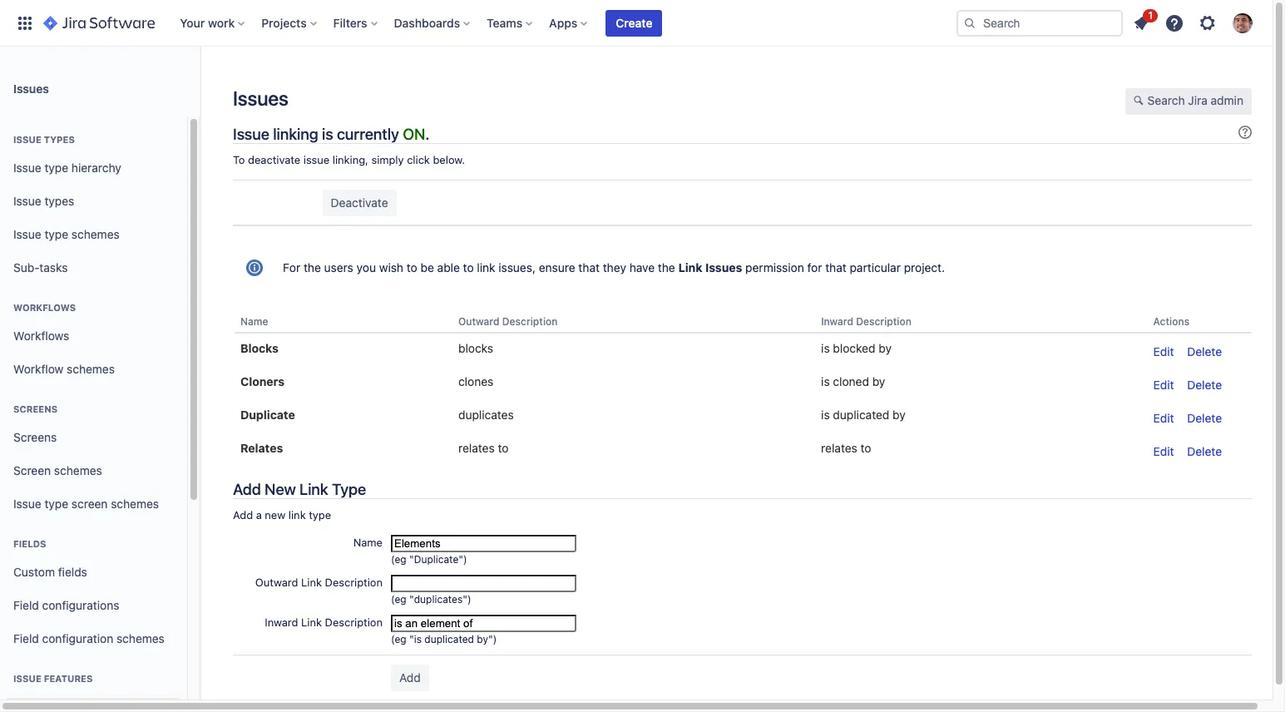 Task type: locate. For each thing, give the bounding box(es) containing it.
issue inside issue type screen schemes "link"
[[13, 496, 41, 511]]

1 vertical spatial outward
[[255, 576, 298, 589]]

help image
[[1165, 13, 1185, 33]]

particular
[[850, 260, 901, 274]]

issue for issue features
[[13, 673, 42, 684]]

0 vertical spatial duplicated
[[833, 408, 890, 422]]

to down duplicates
[[498, 441, 509, 455]]

is up issue
[[322, 125, 333, 143]]

deactivate
[[248, 153, 301, 167]]

delete link
[[1188, 345, 1223, 359], [1188, 378, 1223, 392], [1188, 411, 1223, 425], [1188, 444, 1223, 459]]

1 vertical spatial add
[[233, 509, 253, 522]]

inward down outward link description
[[265, 616, 298, 629]]

2 delete link from the top
[[1188, 378, 1223, 392]]

types
[[44, 194, 74, 208]]

teams button
[[482, 10, 539, 36]]

issue types
[[13, 194, 74, 208]]

field up issue features
[[13, 631, 39, 645]]

schemes down issue types link
[[71, 227, 120, 241]]

edit for is blocked by
[[1154, 345, 1175, 359]]

issues up linking
[[233, 87, 288, 110]]

primary element
[[10, 0, 957, 46]]

0 horizontal spatial name
[[241, 315, 268, 328]]

link left "issues,"
[[477, 260, 496, 274]]

link right 'new'
[[289, 509, 306, 522]]

delete for is cloned by
[[1188, 378, 1223, 392]]

to
[[233, 153, 245, 167]]

duplicated down the is cloned by
[[833, 408, 890, 422]]

apps button
[[544, 10, 594, 36]]

wish
[[379, 260, 404, 274]]

2 edit link from the top
[[1154, 378, 1175, 392]]

is left blocked
[[822, 341, 830, 355]]

2 add from the top
[[233, 509, 253, 522]]

1 screens from the top
[[13, 404, 58, 414]]

relates down is duplicated by
[[822, 441, 858, 455]]

1 workflows from the top
[[13, 302, 76, 313]]

type for hierarchy
[[44, 160, 68, 174]]

appswitcher icon image
[[15, 13, 35, 33]]

screen schemes
[[13, 463, 102, 477]]

field configurations link
[[7, 589, 181, 622]]

screen
[[71, 496, 108, 511]]

2 relates to from the left
[[822, 441, 872, 455]]

cloners
[[241, 374, 285, 389]]

0 vertical spatial field
[[13, 598, 39, 612]]

0 horizontal spatial outward
[[255, 576, 298, 589]]

1 horizontal spatial the
[[658, 260, 676, 274]]

workflow schemes link
[[7, 353, 181, 386]]

(eg for name
[[391, 553, 407, 566]]

by")
[[477, 633, 497, 646]]

1 vertical spatial (eg
[[391, 593, 407, 606]]

2 workflows from the top
[[13, 328, 69, 343]]

the
[[304, 260, 321, 274], [658, 260, 676, 274]]

is blocked by
[[822, 341, 892, 355]]

issue for issue types
[[13, 194, 41, 208]]

issue inside issue type hierarchy link
[[13, 160, 41, 174]]

below.
[[433, 153, 465, 167]]

0 horizontal spatial duplicated
[[425, 633, 474, 646]]

banner containing your work
[[0, 0, 1273, 47]]

add up a
[[233, 480, 261, 498]]

screens inside screens link
[[13, 430, 57, 444]]

1 horizontal spatial name
[[353, 536, 383, 549]]

1 vertical spatial link
[[289, 509, 306, 522]]

issue types group
[[7, 117, 181, 290]]

jira software image
[[43, 13, 155, 33], [43, 13, 155, 33]]

2 vertical spatial by
[[893, 408, 906, 422]]

2 (eg from the top
[[391, 593, 407, 606]]

2 relates from the left
[[822, 441, 858, 455]]

link
[[679, 260, 703, 274], [300, 480, 328, 498], [301, 576, 322, 589], [301, 616, 322, 629]]

2 edit from the top
[[1154, 378, 1175, 392]]

1 horizontal spatial outward
[[459, 315, 500, 328]]

field
[[13, 598, 39, 612], [13, 631, 39, 645]]

0 vertical spatial by
[[879, 341, 892, 355]]

click
[[407, 153, 430, 167]]

fields
[[13, 538, 46, 549]]

schemes down the field configurations link
[[117, 631, 165, 645]]

schemes up issue type screen schemes
[[54, 463, 102, 477]]

small image
[[1134, 94, 1147, 107]]

schemes inside the field configuration schemes link
[[117, 631, 165, 645]]

field for field configurations
[[13, 598, 39, 612]]

configuration
[[42, 631, 113, 645]]

issue for issue type schemes
[[13, 227, 41, 241]]

issue inside issue type schemes link
[[13, 227, 41, 241]]

teams
[[487, 15, 523, 30]]

issue for issue linking is currently on .
[[233, 125, 269, 143]]

relates to
[[459, 441, 509, 455], [822, 441, 872, 455]]

issue type screen schemes
[[13, 496, 159, 511]]

that
[[579, 260, 600, 274], [826, 260, 847, 274]]

4 edit from the top
[[1154, 444, 1175, 459]]

is
[[322, 125, 333, 143], [822, 341, 830, 355], [822, 374, 830, 389], [822, 408, 830, 422]]

0 horizontal spatial inward
[[265, 616, 298, 629]]

to right able
[[463, 260, 474, 274]]

2 the from the left
[[658, 260, 676, 274]]

1 horizontal spatial inward
[[822, 315, 854, 328]]

type for screen
[[44, 496, 68, 511]]

1 the from the left
[[304, 260, 321, 274]]

new
[[265, 509, 286, 522]]

0 horizontal spatial relates
[[459, 441, 495, 455]]

description up is blocked by
[[856, 315, 912, 328]]

1 horizontal spatial issues
[[233, 87, 288, 110]]

3 delete from the top
[[1188, 411, 1223, 425]]

2 delete from the top
[[1188, 378, 1223, 392]]

1 vertical spatial inward
[[265, 616, 298, 629]]

1 relates to from the left
[[459, 441, 509, 455]]

workflows up workflow
[[13, 328, 69, 343]]

screens for screens group
[[13, 404, 58, 414]]

(eg left "is
[[391, 633, 407, 646]]

2 field from the top
[[13, 631, 39, 645]]

4 edit link from the top
[[1154, 444, 1175, 459]]

3 edit from the top
[[1154, 411, 1175, 425]]

that left they
[[579, 260, 600, 274]]

type up tasks
[[44, 227, 68, 241]]

1 delete from the top
[[1188, 345, 1223, 359]]

1 edit link from the top
[[1154, 345, 1175, 359]]

0 vertical spatial link
[[477, 260, 496, 274]]

None submit
[[323, 190, 397, 216], [391, 665, 429, 692], [323, 190, 397, 216], [391, 665, 429, 692]]

screens up screen
[[13, 430, 57, 444]]

workflows down sub-tasks
[[13, 302, 76, 313]]

issues left permission
[[706, 260, 743, 274]]

the right have
[[658, 260, 676, 274]]

add
[[233, 480, 261, 498], [233, 509, 253, 522]]

issue types link
[[7, 185, 181, 218]]

1 horizontal spatial relates
[[822, 441, 858, 455]]

field down custom
[[13, 598, 39, 612]]

name up blocks
[[241, 315, 268, 328]]

field configurations
[[13, 598, 119, 612]]

inward description
[[822, 315, 912, 328]]

(eg "duplicates")
[[391, 593, 471, 606]]

types
[[44, 134, 75, 145]]

outward up inward link description
[[255, 576, 298, 589]]

0 horizontal spatial that
[[579, 260, 600, 274]]

jira
[[1189, 93, 1208, 107]]

edit link for relates to
[[1154, 444, 1175, 459]]

1 vertical spatial workflows
[[13, 328, 69, 343]]

issue features
[[13, 673, 93, 684]]

1 (eg from the top
[[391, 553, 407, 566]]

is down the is cloned by
[[822, 408, 830, 422]]

search image
[[964, 16, 977, 30]]

outward description
[[459, 315, 558, 328]]

link down outward link description
[[301, 616, 322, 629]]

delete for relates to
[[1188, 444, 1223, 459]]

you
[[357, 260, 376, 274]]

relates
[[241, 441, 283, 455]]

banner
[[0, 0, 1273, 47]]

4 delete from the top
[[1188, 444, 1223, 459]]

link
[[477, 260, 496, 274], [289, 509, 306, 522]]

issues up issue types
[[13, 81, 49, 95]]

1 add from the top
[[233, 480, 261, 498]]

sub-tasks link
[[7, 251, 181, 285]]

0 horizontal spatial the
[[304, 260, 321, 274]]

workflow
[[13, 362, 64, 376]]

duplicated right "is
[[425, 633, 474, 646]]

delete link for is blocked by
[[1188, 345, 1223, 359]]

1 vertical spatial field
[[13, 631, 39, 645]]

tasks
[[39, 260, 68, 274]]

inward up blocked
[[822, 315, 854, 328]]

delete for is blocked by
[[1188, 345, 1223, 359]]

issue for issue type screen schemes
[[13, 496, 41, 511]]

0 vertical spatial inward
[[822, 315, 854, 328]]

that right for
[[826, 260, 847, 274]]

3 (eg from the top
[[391, 633, 407, 646]]

type inside "link"
[[44, 496, 68, 511]]

3 edit link from the top
[[1154, 411, 1175, 425]]

relates
[[459, 441, 495, 455], [822, 441, 858, 455]]

issue type hierarchy link
[[7, 151, 181, 185]]

1 horizontal spatial relates to
[[822, 441, 872, 455]]

relates to down duplicates
[[459, 441, 509, 455]]

link right have
[[679, 260, 703, 274]]

1 horizontal spatial duplicated
[[833, 408, 890, 422]]

2 vertical spatial (eg
[[391, 633, 407, 646]]

0 vertical spatial workflows
[[13, 302, 76, 313]]

1 vertical spatial by
[[873, 374, 886, 389]]

on
[[403, 125, 425, 143]]

add for add new link type
[[233, 480, 261, 498]]

description down outward link description
[[325, 616, 383, 629]]

workflows
[[13, 302, 76, 313], [13, 328, 69, 343]]

relates down duplicates
[[459, 441, 495, 455]]

1 vertical spatial screens
[[13, 430, 57, 444]]

schemes right "screen"
[[111, 496, 159, 511]]

fields group
[[7, 521, 181, 661]]

0 horizontal spatial relates to
[[459, 441, 509, 455]]

0 vertical spatial add
[[233, 480, 261, 498]]

to
[[407, 260, 418, 274], [463, 260, 474, 274], [498, 441, 509, 455], [861, 441, 872, 455]]

add left a
[[233, 509, 253, 522]]

field for field configuration schemes
[[13, 631, 39, 645]]

outward up blocks
[[459, 315, 500, 328]]

(eg
[[391, 553, 407, 566], [391, 593, 407, 606], [391, 633, 407, 646]]

issue inside issue types link
[[13, 194, 41, 208]]

1 that from the left
[[579, 260, 600, 274]]

link right 'new'
[[300, 480, 328, 498]]

0 vertical spatial (eg
[[391, 553, 407, 566]]

inward for inward link description
[[265, 616, 298, 629]]

features
[[44, 673, 93, 684]]

1 horizontal spatial that
[[826, 260, 847, 274]]

apps
[[549, 15, 578, 30]]

screens down workflow
[[13, 404, 58, 414]]

notifications image
[[1132, 13, 1152, 33]]

3 delete link from the top
[[1188, 411, 1223, 425]]

field configuration schemes link
[[7, 622, 181, 656]]

(eg left "duplicates")
[[391, 593, 407, 606]]

workflow schemes
[[13, 362, 115, 376]]

None text field
[[391, 615, 577, 633]]

issue
[[233, 125, 269, 143], [13, 134, 42, 145], [13, 160, 41, 174], [13, 194, 41, 208], [13, 227, 41, 241], [13, 496, 41, 511], [13, 673, 42, 684]]

2 screens from the top
[[13, 430, 57, 444]]

schemes inside workflow schemes link
[[67, 362, 115, 376]]

name down type
[[353, 536, 383, 549]]

None text field
[[391, 535, 577, 552], [391, 575, 577, 592], [391, 535, 577, 552], [391, 575, 577, 592]]

add a new link type
[[233, 509, 331, 522]]

0 horizontal spatial issues
[[13, 81, 49, 95]]

workflows link
[[7, 320, 181, 353]]

type down 'add new link type'
[[309, 509, 331, 522]]

issue type schemes link
[[7, 218, 181, 251]]

type down types
[[44, 160, 68, 174]]

0 vertical spatial name
[[241, 315, 268, 328]]

is for blocks
[[822, 341, 830, 355]]

type left "screen"
[[44, 496, 68, 511]]

by
[[879, 341, 892, 355], [873, 374, 886, 389], [893, 408, 906, 422]]

by for is cloned by
[[873, 374, 886, 389]]

the right for
[[304, 260, 321, 274]]

1 field from the top
[[13, 598, 39, 612]]

your
[[180, 15, 205, 30]]

4 delete link from the top
[[1188, 444, 1223, 459]]

delete
[[1188, 345, 1223, 359], [1188, 378, 1223, 392], [1188, 411, 1223, 425], [1188, 444, 1223, 459]]

schemes down workflows link
[[67, 362, 115, 376]]

(eg left "duplicate")
[[391, 553, 407, 566]]

inward link description
[[265, 616, 383, 629]]

cloned
[[833, 374, 870, 389]]

delete link for is cloned by
[[1188, 378, 1223, 392]]

1 delete link from the top
[[1188, 345, 1223, 359]]

is left cloned
[[822, 374, 830, 389]]

0 vertical spatial screens
[[13, 404, 58, 414]]

link up inward link description
[[301, 576, 322, 589]]

1 edit from the top
[[1154, 345, 1175, 359]]

relates to down is duplicated by
[[822, 441, 872, 455]]

to deactivate issue linking, simply click below.
[[233, 153, 465, 167]]

issues
[[13, 81, 49, 95], [233, 87, 288, 110], [706, 260, 743, 274]]

0 vertical spatial outward
[[459, 315, 500, 328]]

description up inward link description
[[325, 576, 383, 589]]

edit link
[[1154, 345, 1175, 359], [1154, 378, 1175, 392], [1154, 411, 1175, 425], [1154, 444, 1175, 459]]

description
[[502, 315, 558, 328], [856, 315, 912, 328], [325, 576, 383, 589], [325, 616, 383, 629]]



Task type: vqa. For each thing, say whether or not it's contained in the screenshot.


Task type: describe. For each thing, give the bounding box(es) containing it.
create
[[616, 15, 653, 30]]

workflows group
[[7, 285, 181, 391]]

linking,
[[333, 153, 369, 167]]

custom fields
[[13, 565, 87, 579]]

able
[[437, 260, 460, 274]]

is for clones
[[822, 374, 830, 389]]

duplicate
[[241, 408, 295, 422]]

screens group
[[7, 386, 181, 526]]

for
[[283, 260, 301, 274]]

filters button
[[328, 10, 384, 36]]

screen schemes link
[[7, 454, 181, 488]]

configurations
[[42, 598, 119, 612]]

to left be
[[407, 260, 418, 274]]

custom
[[13, 565, 55, 579]]

1 vertical spatial name
[[353, 536, 383, 549]]

inward for inward description
[[822, 315, 854, 328]]

description down "issues,"
[[502, 315, 558, 328]]

sub-
[[13, 260, 39, 274]]

blocks
[[459, 341, 494, 355]]

clones
[[459, 374, 494, 389]]

blocks
[[241, 341, 279, 355]]

outward for outward description
[[459, 315, 500, 328]]

settings image
[[1198, 13, 1218, 33]]

edit link for is cloned by
[[1154, 378, 1175, 392]]

projects button
[[257, 10, 323, 36]]

edit for is duplicated by
[[1154, 411, 1175, 425]]

your profile and settings image
[[1233, 13, 1253, 33]]

delete link for relates to
[[1188, 444, 1223, 459]]

2 that from the left
[[826, 260, 847, 274]]

search jira admin
[[1148, 93, 1244, 107]]

field configuration schemes
[[13, 631, 165, 645]]

duplicates
[[459, 408, 514, 422]]

create button
[[606, 10, 663, 36]]

screens for screens link on the left of the page
[[13, 430, 57, 444]]

search
[[1148, 93, 1186, 107]]

1
[[1149, 9, 1153, 21]]

currently
[[337, 125, 399, 143]]

your work button
[[175, 10, 252, 36]]

have
[[630, 260, 655, 274]]

1 relates from the left
[[459, 441, 495, 455]]

users
[[324, 260, 354, 274]]

edit link for is blocked by
[[1154, 345, 1175, 359]]

1 horizontal spatial link
[[477, 260, 496, 274]]

schemes inside issue type schemes link
[[71, 227, 120, 241]]

ensure
[[539, 260, 576, 274]]

workflows for workflows group at the left of page
[[13, 302, 76, 313]]

schemes inside screen schemes link
[[54, 463, 102, 477]]

delete for is duplicated by
[[1188, 411, 1223, 425]]

dashboards button
[[389, 10, 477, 36]]

"is
[[409, 633, 422, 646]]

0 horizontal spatial link
[[289, 509, 306, 522]]

issue for issue type hierarchy
[[13, 160, 41, 174]]

sidebar navigation image
[[181, 67, 218, 100]]

(eg "is duplicated by")
[[391, 633, 497, 646]]

hierarchy
[[71, 160, 121, 174]]

a
[[256, 509, 262, 522]]

edit link for is duplicated by
[[1154, 411, 1175, 425]]

project.
[[904, 260, 945, 274]]

admin
[[1211, 93, 1244, 107]]

fields
[[58, 565, 87, 579]]

simply
[[372, 153, 404, 167]]

is cloned by
[[822, 374, 886, 389]]

permission
[[746, 260, 805, 274]]

is duplicated by
[[822, 408, 906, 422]]

screens link
[[7, 421, 181, 454]]

(eg for inward link description
[[391, 633, 407, 646]]

outward for outward link description
[[255, 576, 298, 589]]

blocked
[[833, 341, 876, 355]]

screen
[[13, 463, 51, 477]]

edit for is cloned by
[[1154, 378, 1175, 392]]

schemes inside issue type screen schemes "link"
[[111, 496, 159, 511]]

issue type hierarchy
[[13, 160, 121, 174]]

delete link for is duplicated by
[[1188, 411, 1223, 425]]

sub-tasks
[[13, 260, 68, 274]]

issues,
[[499, 260, 536, 274]]

actions
[[1154, 315, 1190, 328]]

issue types
[[13, 134, 75, 145]]

type
[[332, 480, 366, 498]]

by for is duplicated by
[[893, 408, 906, 422]]

issue type schemes
[[13, 227, 120, 241]]

they
[[603, 260, 627, 274]]

outward link description
[[255, 576, 383, 589]]

to down is duplicated by
[[861, 441, 872, 455]]

2 horizontal spatial issues
[[706, 260, 743, 274]]

by for is blocked by
[[879, 341, 892, 355]]

(eg for outward link description
[[391, 593, 407, 606]]

issue for issue types
[[13, 134, 42, 145]]

your work
[[180, 15, 235, 30]]

issue type screen schemes link
[[7, 488, 181, 521]]

linking
[[273, 125, 318, 143]]

add new link type
[[233, 480, 366, 498]]

workflows for workflows link
[[13, 328, 69, 343]]

"duplicates")
[[409, 593, 471, 606]]

projects
[[262, 15, 307, 30]]

be
[[421, 260, 434, 274]]

(eg "duplicate")
[[391, 553, 467, 566]]

type for schemes
[[44, 227, 68, 241]]

1 vertical spatial duplicated
[[425, 633, 474, 646]]

issue
[[304, 153, 330, 167]]

is for duplicates
[[822, 408, 830, 422]]

filters
[[333, 15, 367, 30]]

custom fields link
[[7, 556, 181, 589]]

"duplicate")
[[409, 553, 467, 566]]

new
[[265, 480, 296, 498]]

add for add a new link type
[[233, 509, 253, 522]]

Search field
[[957, 10, 1123, 36]]

edit for relates to
[[1154, 444, 1175, 459]]

for the users you wish to be able to link issues, ensure that they have the link issues permission for that particular project.
[[283, 260, 945, 274]]



